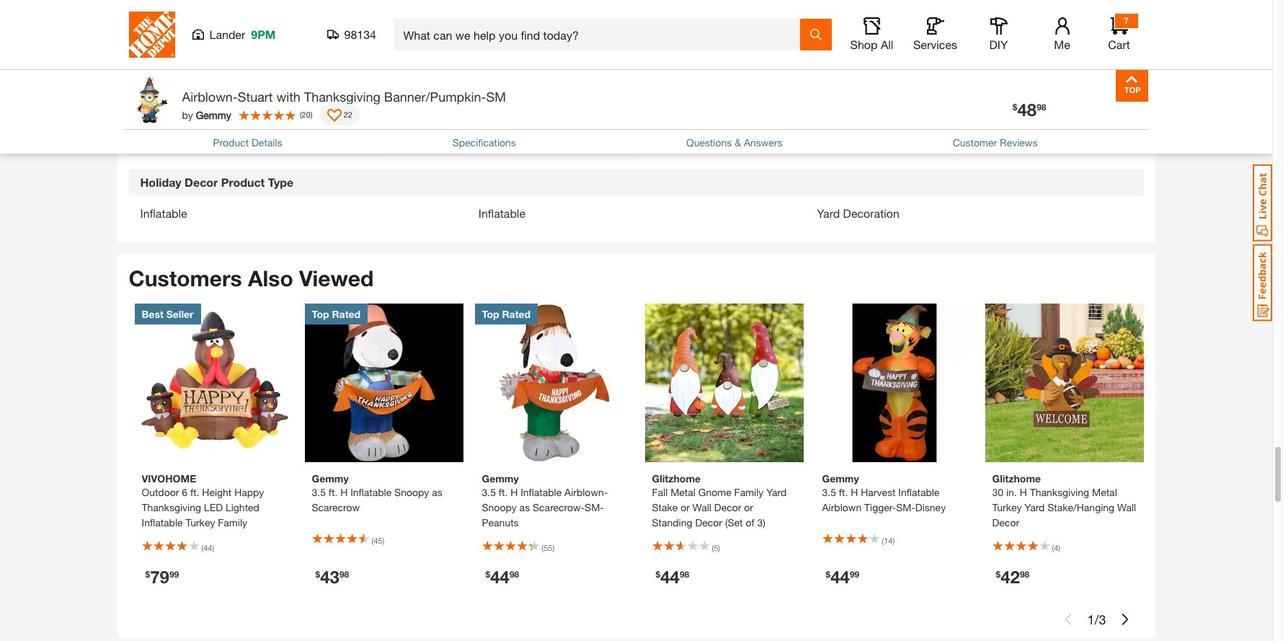 Task type: locate. For each thing, give the bounding box(es) containing it.
$ inside '$ 42 98'
[[996, 569, 1001, 580]]

( 55 )
[[542, 543, 555, 553]]

( 20 ) down with
[[300, 109, 313, 119]]

inflatable inside gemmy 3.5 ft. h harvest inflatable airblown tigger-sm-disney
[[899, 486, 940, 498]]

product
[[213, 136, 249, 148], [221, 175, 265, 189]]

product left details
[[213, 136, 249, 148]]

99 for ( 44 )
[[169, 569, 179, 580]]

48 left by on the left top of page
[[155, 111, 174, 131]]

product details
[[213, 136, 282, 148]]

1 vertical spatial airblown-
[[565, 486, 608, 498]]

0 vertical spatial 79
[[832, 117, 851, 138]]

airblown- up by gemmy
[[182, 89, 238, 105]]

$ 44 98 down peanuts
[[486, 567, 519, 587]]

99
[[851, 119, 861, 130], [169, 569, 179, 580], [850, 569, 860, 580]]

1 horizontal spatial family
[[735, 486, 764, 498]]

1 vertical spatial turkey
[[993, 501, 1022, 514]]

h inside glitzhome 30 in. h thanksgiving metal turkey yard stake/hanging wall decor
[[1020, 486, 1028, 498]]

1 or from the left
[[681, 501, 690, 514]]

0 vertical spatial product
[[213, 136, 249, 148]]

family
[[852, 63, 882, 75], [735, 486, 764, 498], [218, 517, 247, 529]]

0 horizontal spatial $ 44 98
[[486, 567, 519, 587]]

1 3.5 from the left
[[312, 486, 326, 498]]

1 glitzhome from the left
[[652, 473, 701, 485]]

customer
[[953, 136, 998, 148]]

metal right fall
[[671, 486, 696, 498]]

1 vertical spatial 3.5 ft. h inflatable snoopy as scarecrow image
[[305, 304, 463, 462]]

2 top rated from the left
[[482, 308, 531, 320]]

cart 7
[[1109, 15, 1131, 51]]

1
[[1088, 611, 1095, 627]]

0 vertical spatial led
[[1008, 48, 1027, 60]]

h for $ 43 98
[[341, 486, 348, 498]]

0 vertical spatial vivohome
[[820, 34, 875, 47]]

1 horizontal spatial airblown-
[[565, 486, 608, 498]]

0 vertical spatial yard
[[817, 206, 840, 220]]

fall
[[652, 486, 668, 498]]

99 inside $ 44 99
[[850, 569, 860, 580]]

98134
[[344, 27, 376, 41]]

1 vertical spatial happy
[[234, 486, 264, 498]]

thanksgiving
[[945, 48, 1005, 60], [304, 89, 381, 105], [1030, 486, 1090, 498], [142, 501, 201, 514]]

gemmy up sm
[[482, 42, 519, 54]]

43 down sm
[[494, 110, 513, 130]]

next slide image
[[1120, 614, 1131, 625]]

top rated for 43
[[312, 308, 361, 320]]

0 horizontal spatial 79
[[150, 567, 169, 587]]

wall right the stake/hanging
[[1118, 501, 1137, 514]]

led
[[1008, 48, 1027, 60], [204, 501, 223, 514]]

turkey down the shop all button
[[820, 63, 850, 75]]

scarecrow-
[[533, 501, 585, 514]]

stake
[[652, 501, 678, 514]]

1 vertical spatial outdoor 6 ft. height happy thanksgiving led lighted inflatable turkey family image
[[135, 304, 293, 462]]

2 $ 44 98 from the left
[[656, 567, 690, 587]]

happy
[[913, 48, 943, 60], [234, 486, 264, 498]]

1 horizontal spatial top
[[482, 308, 500, 320]]

scarecrow
[[312, 501, 360, 514]]

stake/hanging
[[1048, 501, 1115, 514]]

2 rated from the left
[[502, 308, 531, 320]]

h inside gemmy 3.5 ft. h harvest inflatable airblown tigger-sm-disney
[[851, 486, 858, 498]]

1 vertical spatial 43
[[320, 567, 340, 587]]

)
[[217, 83, 219, 93], [311, 109, 313, 119], [383, 536, 384, 545], [893, 536, 895, 545], [212, 543, 214, 553], [553, 543, 555, 553], [719, 543, 720, 553], [1059, 543, 1061, 553]]

led left me
[[1008, 48, 1027, 60]]

0 vertical spatial family
[[852, 63, 882, 75]]

wall inside glitzhome fall metal gnome family yard stake or wall decor or standing decor (set of 3)
[[693, 501, 712, 514]]

ft. for $ 43 98
[[329, 486, 338, 498]]

0 horizontal spatial lighted
[[226, 501, 260, 514]]

1 horizontal spatial 43
[[494, 110, 513, 130]]

h right 'in.'
[[1020, 486, 1028, 498]]

1 horizontal spatial or
[[745, 501, 754, 514]]

1 vertical spatial snoopy
[[482, 501, 517, 514]]

2 wall from the left
[[1118, 501, 1137, 514]]

1 horizontal spatial turkey
[[820, 63, 850, 75]]

98134 button
[[327, 27, 377, 42]]

3.5 up peanuts
[[482, 486, 496, 498]]

services
[[914, 38, 958, 51]]

3 h from the left
[[851, 486, 858, 498]]

airblown- inside gemmy 3.5 ft. h inflatable airblown- snoopy as scarecrow-sm- peanuts
[[565, 486, 608, 498]]

( 5 )
[[712, 543, 720, 553]]

product details button
[[213, 135, 282, 150], [213, 135, 282, 150]]

specifications
[[453, 136, 516, 148]]

family inside glitzhome fall metal gnome family yard stake or wall decor or standing decor (set of 3)
[[735, 486, 764, 498]]

3.5 up airblown
[[823, 486, 837, 498]]

0 horizontal spatial top
[[312, 308, 329, 320]]

this is the first slide image
[[1063, 614, 1075, 625]]

glitzhome
[[652, 473, 701, 485], [993, 473, 1042, 485]]

metal inside glitzhome 30 in. h thanksgiving metal turkey yard stake/hanging wall decor
[[1093, 486, 1118, 498]]

1 horizontal spatial vivohome outdoor 6 ft. height happy thanksgiving led lighted inflatable turkey family
[[820, 34, 1107, 75]]

0 horizontal spatial 6
[[182, 486, 188, 498]]

( 20 ) up by gemmy
[[207, 83, 219, 93]]

1 vertical spatial height
[[202, 486, 232, 498]]

decor left '(set'
[[696, 517, 723, 529]]

rated
[[332, 308, 361, 320], [502, 308, 531, 320]]

$ 44 98 for fall metal gnome family yard stake or wall decor or standing decor (set of 3)
[[656, 567, 690, 587]]

0 horizontal spatial glitzhome
[[652, 473, 701, 485]]

1 metal from the left
[[671, 486, 696, 498]]

glitzhome up 'in.'
[[993, 473, 1042, 485]]

1 horizontal spatial vivohome
[[820, 34, 875, 47]]

2 horizontal spatial turkey
[[993, 501, 1022, 514]]

ft. inside gemmy 3.5 ft. h harvest inflatable airblown tigger-sm-disney
[[839, 486, 848, 498]]

0 vertical spatial 3.5 ft. h inflatable snoopy as scarecrow image
[[474, 0, 798, 28]]

1 horizontal spatial sm-
[[897, 501, 916, 514]]

1 vertical spatial 6
[[182, 486, 188, 498]]

wall
[[693, 501, 712, 514], [1118, 501, 1137, 514]]

glitzhome up fall
[[652, 473, 701, 485]]

9pm
[[251, 27, 276, 41]]

4 h from the left
[[1020, 486, 1028, 498]]

0 vertical spatial 20
[[209, 83, 217, 93]]

0 horizontal spatial family
[[218, 517, 247, 529]]

0 horizontal spatial vivohome outdoor 6 ft. height happy thanksgiving led lighted inflatable turkey family
[[142, 473, 264, 529]]

$ 42 98
[[996, 567, 1030, 587]]

top rated
[[312, 308, 361, 320], [482, 308, 531, 320]]

gemmy up peanuts
[[482, 473, 519, 485]]

22
[[344, 109, 353, 119]]

1 horizontal spatial led
[[1008, 48, 1027, 60]]

0 vertical spatial as
[[432, 486, 443, 498]]

2 horizontal spatial 3.5
[[823, 486, 837, 498]]

details
[[252, 136, 282, 148]]

43 down scarecrow
[[320, 567, 340, 587]]

0 horizontal spatial snoopy
[[395, 486, 429, 498]]

airblown- up scarecrow-
[[565, 486, 608, 498]]

(set
[[725, 517, 743, 529]]

1 vertical spatial family
[[735, 486, 764, 498]]

inflatable inside the gemmy 3.5 ft. h inflatable snoopy as scarecrow
[[351, 486, 392, 498]]

top for 44
[[482, 308, 500, 320]]

2 glitzhome from the left
[[993, 473, 1042, 485]]

answers
[[744, 136, 783, 148]]

0 horizontal spatial 48
[[155, 111, 174, 131]]

glitzhome fall metal gnome family yard stake or wall decor or standing decor (set of 3)
[[652, 473, 787, 529]]

44
[[203, 543, 212, 553], [491, 567, 510, 587], [661, 567, 680, 587], [831, 567, 850, 587]]

0 horizontal spatial or
[[681, 501, 690, 514]]

3.5 ft. h inflatable snoopy as scarecrow image
[[474, 0, 798, 28], [305, 304, 463, 462]]

questions & answers button
[[687, 135, 783, 150], [687, 135, 783, 150]]

6
[[860, 48, 866, 60], [182, 486, 188, 498]]

( for glitzhome 30 in. h thanksgiving metal turkey yard stake/hanging wall decor
[[1053, 543, 1055, 553]]

h
[[341, 486, 348, 498], [511, 486, 518, 498], [851, 486, 858, 498], [1020, 486, 1028, 498]]

or up standing in the right bottom of the page
[[681, 501, 690, 514]]

1 horizontal spatial $ 44 98
[[656, 567, 690, 587]]

2 sm- from the left
[[897, 501, 916, 514]]

led up ( 44 ) at left bottom
[[204, 501, 223, 514]]

turkey down 'in.'
[[993, 501, 1022, 514]]

questions
[[687, 136, 732, 148]]

turkey
[[820, 63, 850, 75], [993, 501, 1022, 514], [186, 517, 215, 529]]

2 3.5 from the left
[[482, 486, 496, 498]]

h up peanuts
[[511, 486, 518, 498]]

0 vertical spatial outdoor
[[820, 48, 858, 60]]

gemmy inside gemmy 3.5 ft. h harvest inflatable airblown tigger-sm-disney
[[823, 473, 860, 485]]

0 horizontal spatial $ 79 99
[[145, 567, 179, 587]]

0 horizontal spatial height
[[202, 486, 232, 498]]

fall metal gnome family yard stake or wall decor or standing decor (set of 3) image
[[645, 304, 804, 462]]

lighted
[[1029, 48, 1063, 60], [226, 501, 260, 514]]

rated for 44
[[502, 308, 531, 320]]

height up ( 44 ) at left bottom
[[202, 486, 232, 498]]

20 up by gemmy
[[209, 83, 217, 93]]

1 top from the left
[[312, 308, 329, 320]]

1 horizontal spatial top rated
[[482, 308, 531, 320]]

3.5 inside gemmy 3.5 ft. h inflatable airblown- snoopy as scarecrow-sm- peanuts
[[482, 486, 496, 498]]

( 14 )
[[882, 536, 895, 545]]

diy
[[990, 38, 1009, 51]]

/
[[1095, 611, 1099, 627]]

vivohome
[[820, 34, 875, 47], [142, 473, 196, 485]]

) for vivohome outdoor 6 ft. height happy thanksgiving led lighted inflatable turkey family
[[212, 543, 214, 553]]

1 vertical spatial ( 20 )
[[300, 109, 313, 119]]

gemmy
[[482, 42, 519, 54], [196, 109, 231, 121], [312, 473, 349, 485], [482, 473, 519, 485], [823, 473, 860, 485]]

3.5 up scarecrow
[[312, 486, 326, 498]]

0 vertical spatial lighted
[[1029, 48, 1063, 60]]

decoration
[[844, 206, 900, 220]]

) for gemmy 3.5 ft. h harvest inflatable airblown tigger-sm-disney
[[893, 536, 895, 545]]

in.
[[1007, 486, 1017, 498]]

shop all button
[[849, 17, 895, 52]]

snoopy
[[395, 486, 429, 498], [482, 501, 517, 514]]

h inside the gemmy 3.5 ft. h inflatable snoopy as scarecrow
[[341, 486, 348, 498]]

22 button
[[320, 104, 360, 125]]

0 vertical spatial snoopy
[[395, 486, 429, 498]]

$ 48 98 up the reviews at top
[[1013, 100, 1047, 120]]

outdoor 6 ft. height happy thanksgiving led lighted inflatable turkey family image
[[813, 0, 1137, 21], [135, 304, 293, 462]]

0 vertical spatial height
[[881, 48, 910, 60]]

0 horizontal spatial 20
[[209, 83, 217, 93]]

height right shop
[[881, 48, 910, 60]]

0 horizontal spatial sm-
[[585, 501, 604, 514]]

2 vertical spatial yard
[[1025, 501, 1045, 514]]

$ for ( 5 )
[[656, 569, 661, 580]]

) for glitzhome fall metal gnome family yard stake or wall decor or standing decor (set of 3)
[[719, 543, 720, 553]]

2 or from the left
[[745, 501, 754, 514]]

0 horizontal spatial led
[[204, 501, 223, 514]]

wall down gnome
[[693, 501, 712, 514]]

1 horizontal spatial lighted
[[1029, 48, 1063, 60]]

glitzhome inside glitzhome 30 in. h thanksgiving metal turkey yard stake/hanging wall decor
[[993, 473, 1042, 485]]

product left type at the top left of the page
[[221, 175, 265, 189]]

standing
[[652, 517, 693, 529]]

decor inside glitzhome 30 in. h thanksgiving metal turkey yard stake/hanging wall decor
[[993, 517, 1020, 529]]

98 for glitzhome fall metal gnome family yard stake or wall decor or standing decor (set of 3)
[[680, 569, 690, 580]]

0 horizontal spatial airblown-
[[182, 89, 238, 105]]

best seller
[[142, 308, 194, 320]]

outdoor
[[820, 48, 858, 60], [142, 486, 179, 498]]

1 horizontal spatial happy
[[913, 48, 943, 60]]

ft. for $ 44 99
[[839, 486, 848, 498]]

98 inside $ 43 98
[[340, 569, 349, 580]]

1 h from the left
[[341, 486, 348, 498]]

1 rated from the left
[[332, 308, 361, 320]]

decor
[[185, 175, 218, 189], [715, 501, 742, 514], [696, 517, 723, 529], [993, 517, 1020, 529]]

0 horizontal spatial top rated
[[312, 308, 361, 320]]

2 horizontal spatial yard
[[1025, 501, 1045, 514]]

ft. inside the gemmy 3.5 ft. h inflatable snoopy as scarecrow
[[329, 486, 338, 498]]

cart
[[1109, 38, 1131, 51]]

$ 48 98
[[1013, 100, 1047, 120], [150, 111, 184, 131]]

98
[[1037, 102, 1047, 112], [174, 113, 184, 124], [340, 569, 349, 580], [510, 569, 519, 580], [680, 569, 690, 580], [1020, 569, 1030, 580]]

gemmy up scarecrow
[[312, 473, 349, 485]]

gemmy up airblown
[[823, 473, 860, 485]]

as
[[432, 486, 443, 498], [520, 501, 530, 514]]

1 $ 44 98 from the left
[[486, 567, 519, 587]]

2 h from the left
[[511, 486, 518, 498]]

snoopy inside gemmy 3.5 ft. h inflatable airblown- snoopy as scarecrow-sm- peanuts
[[482, 501, 517, 514]]

1 horizontal spatial snoopy
[[482, 501, 517, 514]]

&
[[735, 136, 741, 148]]

gemmy inside the gemmy 3.5 ft. h inflatable snoopy as scarecrow
[[312, 473, 349, 485]]

lander
[[210, 27, 245, 41]]

harvest
[[861, 486, 896, 498]]

1 horizontal spatial metal
[[1093, 486, 1118, 498]]

top
[[312, 308, 329, 320], [482, 308, 500, 320]]

$ for ( 44 )
[[145, 569, 150, 580]]

ft. inside gemmy 3.5 ft. h inflatable airblown- snoopy as scarecrow-sm- peanuts
[[499, 486, 508, 498]]

42
[[1001, 567, 1020, 587]]

1 top rated from the left
[[312, 308, 361, 320]]

turkey up ( 44 ) at left bottom
[[186, 517, 215, 529]]

3.5 inside the gemmy 3.5 ft. h inflatable snoopy as scarecrow
[[312, 486, 326, 498]]

3 3.5 from the left
[[823, 486, 837, 498]]

1 vertical spatial vivohome outdoor 6 ft. height happy thanksgiving led lighted inflatable turkey family
[[142, 473, 264, 529]]

20 left display icon
[[302, 109, 311, 119]]

customer reviews button
[[953, 135, 1038, 150], [953, 135, 1038, 150]]

decor right holiday
[[185, 175, 218, 189]]

1 sm- from the left
[[585, 501, 604, 514]]

h inside gemmy 3.5 ft. h inflatable airblown- snoopy as scarecrow-sm- peanuts
[[511, 486, 518, 498]]

3.5 for $ 44 98
[[482, 486, 496, 498]]

1 horizontal spatial glitzhome
[[993, 473, 1042, 485]]

h up airblown
[[851, 486, 858, 498]]

1 vertical spatial as
[[520, 501, 530, 514]]

44 for 3.5 ft. h harvest inflatable airblown tigger-sm-disney
[[831, 567, 850, 587]]

1 horizontal spatial 79
[[832, 117, 851, 138]]

$ 44 98 for 3.5 ft. h inflatable airblown- snoopy as scarecrow-sm- peanuts
[[486, 567, 519, 587]]

airblown-
[[182, 89, 238, 105], [565, 486, 608, 498]]

1 horizontal spatial ( 20 )
[[300, 109, 313, 119]]

gemmy inside gemmy 3.5 ft. h inflatable airblown- snoopy as scarecrow-sm- peanuts
[[482, 473, 519, 485]]

20
[[209, 83, 217, 93], [302, 109, 311, 119]]

h up scarecrow
[[341, 486, 348, 498]]

1 horizontal spatial 6
[[860, 48, 866, 60]]

$ 48 98 up holiday
[[150, 111, 184, 131]]

$ 44 98 down standing in the right bottom of the page
[[656, 567, 690, 587]]

2 vertical spatial family
[[218, 517, 247, 529]]

decor down 'in.'
[[993, 517, 1020, 529]]

0 vertical spatial airblown-
[[182, 89, 238, 105]]

2 vertical spatial turkey
[[186, 517, 215, 529]]

metal up the stake/hanging
[[1093, 486, 1118, 498]]

$
[[1013, 102, 1018, 112], [150, 113, 155, 124], [827, 119, 832, 130], [145, 569, 150, 580], [316, 569, 320, 580], [486, 569, 491, 580], [656, 569, 661, 580], [826, 569, 831, 580], [996, 569, 1001, 580]]

gemmy for $ 43 98
[[312, 473, 349, 485]]

$ inside $ 43 98
[[316, 569, 320, 580]]

1 horizontal spatial 20
[[302, 109, 311, 119]]

3.5 ft. h inflatable airblown-snoopy as scarecrow-sm-peanuts image
[[475, 304, 634, 462]]

turkey inside glitzhome 30 in. h thanksgiving metal turkey yard stake/hanging wall decor
[[993, 501, 1022, 514]]

1 vertical spatial yard
[[767, 486, 787, 498]]

1 vertical spatial vivohome
[[142, 473, 196, 485]]

services button
[[913, 17, 959, 52]]

2 top from the left
[[482, 308, 500, 320]]

0 horizontal spatial 3.5
[[312, 486, 326, 498]]

top rated for 44
[[482, 308, 531, 320]]

glitzhome for 42
[[993, 473, 1042, 485]]

2 metal from the left
[[1093, 486, 1118, 498]]

98 inside '$ 42 98'
[[1020, 569, 1030, 580]]

yard
[[817, 206, 840, 220], [767, 486, 787, 498], [1025, 501, 1045, 514]]

0 horizontal spatial as
[[432, 486, 443, 498]]

product image image
[[128, 76, 175, 123]]

glitzhome inside glitzhome fall metal gnome family yard stake or wall decor or standing decor (set of 3)
[[652, 473, 701, 485]]

1 horizontal spatial 3.5
[[482, 486, 496, 498]]

1 wall from the left
[[693, 501, 712, 514]]

1 vertical spatial lighted
[[226, 501, 260, 514]]

$ inside $ 44 99
[[826, 569, 831, 580]]

h for $ 42 98
[[1020, 486, 1028, 498]]

diy button
[[976, 17, 1022, 52]]

0 horizontal spatial rated
[[332, 308, 361, 320]]

h for $ 44 99
[[851, 486, 858, 498]]

48 up the reviews at top
[[1018, 100, 1037, 120]]

1 horizontal spatial wall
[[1118, 501, 1137, 514]]

or up of
[[745, 501, 754, 514]]

0 vertical spatial outdoor 6 ft. height happy thanksgiving led lighted inflatable turkey family image
[[813, 0, 1137, 21]]

0 horizontal spatial outdoor 6 ft. height happy thanksgiving led lighted inflatable turkey family image
[[135, 304, 293, 462]]

3.5 inside gemmy 3.5 ft. h harvest inflatable airblown tigger-sm-disney
[[823, 486, 837, 498]]

1 horizontal spatial rated
[[502, 308, 531, 320]]



Task type: describe. For each thing, give the bounding box(es) containing it.
30
[[993, 486, 1004, 498]]

yard inside glitzhome fall metal gnome family yard stake or wall decor or standing decor (set of 3)
[[767, 486, 787, 498]]

stuart
[[238, 89, 273, 105]]

gnome
[[699, 486, 732, 498]]

gemmy for $ 44 98
[[482, 473, 519, 485]]

) for glitzhome 30 in. h thanksgiving metal turkey yard stake/hanging wall decor
[[1059, 543, 1061, 553]]

ft. for $ 44 98
[[499, 486, 508, 498]]

$ 43 98
[[316, 567, 349, 587]]

gemmy 3.5 ft. h inflatable airblown- snoopy as scarecrow-sm- peanuts
[[482, 473, 608, 529]]

14
[[884, 536, 893, 545]]

top for 43
[[312, 308, 329, 320]]

as inside the gemmy 3.5 ft. h inflatable snoopy as scarecrow
[[432, 486, 443, 498]]

shop all
[[851, 38, 894, 51]]

metal inside glitzhome fall metal gnome family yard stake or wall decor or standing decor (set of 3)
[[671, 486, 696, 498]]

( for gemmy 3.5 ft. h harvest inflatable airblown tigger-sm-disney
[[882, 536, 884, 545]]

0 vertical spatial 43
[[494, 110, 513, 130]]

98 for gemmy 3.5 ft. h inflatable snoopy as scarecrow
[[340, 569, 349, 580]]

3.5 for $ 43 98
[[312, 486, 326, 498]]

30 in. h thanksgiving metal turkey yard stake/hanging wall decor image
[[986, 304, 1144, 462]]

1 horizontal spatial outdoor 6 ft. height happy thanksgiving led lighted inflatable turkey family image
[[813, 0, 1137, 21]]

with
[[277, 89, 301, 105]]

h for $ 44 98
[[511, 486, 518, 498]]

gemmy right by on the left top of page
[[196, 109, 231, 121]]

airblown-stuart with thanksgiving banner/pumpkin-sm
[[182, 89, 506, 105]]

( for gemmy 3.5 ft. h inflatable airblown- snoopy as scarecrow-sm- peanuts
[[542, 543, 544, 553]]

55
[[544, 543, 553, 553]]

holiday decor product type
[[140, 175, 294, 189]]

me button
[[1040, 17, 1086, 52]]

1 vertical spatial outdoor
[[142, 486, 179, 498]]

) for gemmy 3.5 ft. h inflatable snoopy as scarecrow
[[383, 536, 384, 545]]

gemmy 3.5 ft. h harvest inflatable airblown tigger-sm-disney
[[823, 473, 946, 514]]

gemmy link
[[482, 42, 791, 68]]

disney
[[916, 501, 946, 514]]

What can we help you find today? search field
[[404, 19, 799, 50]]

peanuts
[[482, 517, 519, 529]]

seller
[[166, 308, 194, 320]]

44 for 3.5 ft. h inflatable airblown- snoopy as scarecrow-sm- peanuts
[[491, 567, 510, 587]]

3
[[1099, 611, 1107, 627]]

0 horizontal spatial happy
[[234, 486, 264, 498]]

0 horizontal spatial 3.5 ft. h inflatable snoopy as scarecrow image
[[305, 304, 463, 462]]

the home depot logo image
[[129, 12, 175, 58]]

98 for gemmy 3.5 ft. h inflatable airblown- snoopy as scarecrow-sm- peanuts
[[510, 569, 519, 580]]

type
[[268, 175, 294, 189]]

3.5 ft. h harvest inflatable airblown tigger-sm-disney image
[[815, 304, 974, 462]]

3.5 for $ 44 99
[[823, 486, 837, 498]]

99 for ( 14 )
[[850, 569, 860, 580]]

sm
[[486, 89, 506, 105]]

by
[[182, 109, 193, 121]]

0 horizontal spatial turkey
[[186, 517, 215, 529]]

( 4 )
[[1053, 543, 1061, 553]]

thanksgiving inside glitzhome 30 in. h thanksgiving metal turkey yard stake/hanging wall decor
[[1030, 486, 1090, 498]]

feedback link image
[[1253, 244, 1273, 322]]

wall inside glitzhome 30 in. h thanksgiving metal turkey yard stake/hanging wall decor
[[1118, 501, 1137, 514]]

of
[[746, 517, 755, 529]]

questions & answers
[[687, 136, 783, 148]]

also
[[248, 265, 293, 291]]

( 45 )
[[372, 536, 384, 545]]

reviews
[[1000, 136, 1038, 148]]

1 vertical spatial product
[[221, 175, 265, 189]]

live chat image
[[1253, 164, 1273, 242]]

1 vertical spatial led
[[204, 501, 223, 514]]

45
[[374, 536, 383, 545]]

glitzhome 30 in. h thanksgiving metal turkey yard stake/hanging wall decor
[[993, 473, 1137, 529]]

banner/pumpkin-
[[384, 89, 486, 105]]

gemmy for $ 44 99
[[823, 473, 860, 485]]

$ for ( 4 )
[[996, 569, 1001, 580]]

tigger-
[[865, 501, 897, 514]]

$ for ( 55 )
[[486, 569, 491, 580]]

yard decoration
[[817, 206, 900, 220]]

holiday
[[140, 175, 181, 189]]

0 vertical spatial turkey
[[820, 63, 850, 75]]

1 vertical spatial 20
[[302, 109, 311, 119]]

0 vertical spatial ( 20 )
[[207, 83, 219, 93]]

snoopy inside the gemmy 3.5 ft. h inflatable snoopy as scarecrow
[[395, 486, 429, 498]]

3)
[[758, 517, 766, 529]]

1 / 3
[[1088, 611, 1107, 627]]

1 vertical spatial $ 79 99
[[145, 567, 179, 587]]

viewed
[[299, 265, 374, 291]]

7
[[1124, 15, 1129, 26]]

98 for glitzhome 30 in. h thanksgiving metal turkey yard stake/hanging wall decor
[[1020, 569, 1030, 580]]

customer reviews
[[953, 136, 1038, 148]]

1 vertical spatial 79
[[150, 567, 169, 587]]

$ for ( 14 )
[[826, 569, 831, 580]]

airblown
[[823, 501, 862, 514]]

0 horizontal spatial $ 48 98
[[150, 111, 184, 131]]

1 horizontal spatial 48
[[1018, 100, 1037, 120]]

top button
[[1116, 69, 1149, 102]]

) for gemmy 3.5 ft. h inflatable airblown- snoopy as scarecrow-sm- peanuts
[[553, 543, 555, 553]]

sm- inside gemmy 3.5 ft. h inflatable airblown- snoopy as scarecrow-sm- peanuts
[[585, 501, 604, 514]]

as inside gemmy 3.5 ft. h inflatable airblown- snoopy as scarecrow-sm- peanuts
[[520, 501, 530, 514]]

44 for fall metal gnome family yard stake or wall decor or standing decor (set of 3)
[[661, 567, 680, 587]]

0 vertical spatial vivohome outdoor 6 ft. height happy thanksgiving led lighted inflatable turkey family
[[820, 34, 1107, 75]]

gemmy 3.5 ft. h inflatable snoopy as scarecrow
[[312, 473, 443, 514]]

decor up '(set'
[[715, 501, 742, 514]]

all
[[881, 38, 894, 51]]

5
[[714, 543, 719, 553]]

me
[[1055, 38, 1071, 51]]

shop
[[851, 38, 878, 51]]

by gemmy
[[182, 109, 231, 121]]

1 horizontal spatial 3.5 ft. h inflatable snoopy as scarecrow image
[[474, 0, 798, 28]]

0 vertical spatial happy
[[913, 48, 943, 60]]

1 horizontal spatial height
[[881, 48, 910, 60]]

display image
[[327, 109, 342, 123]]

( for glitzhome fall metal gnome family yard stake or wall decor or standing decor (set of 3)
[[712, 543, 714, 553]]

$ for ( 45 )
[[316, 569, 320, 580]]

0 horizontal spatial 43
[[320, 567, 340, 587]]

lander 9pm
[[210, 27, 276, 41]]

customers also viewed
[[129, 265, 374, 291]]

4
[[1055, 543, 1059, 553]]

customers
[[129, 265, 242, 291]]

rated for 43
[[332, 308, 361, 320]]

2 horizontal spatial family
[[852, 63, 882, 75]]

best
[[142, 308, 164, 320]]

0 vertical spatial $ 79 99
[[827, 117, 861, 138]]

1 horizontal spatial $ 48 98
[[1013, 100, 1047, 120]]

yard inside glitzhome 30 in. h thanksgiving metal turkey yard stake/hanging wall decor
[[1025, 501, 1045, 514]]

( for vivohome outdoor 6 ft. height happy thanksgiving led lighted inflatable turkey family
[[202, 543, 203, 553]]

inflatable inside gemmy 3.5 ft. h inflatable airblown- snoopy as scarecrow-sm- peanuts
[[521, 486, 562, 498]]

glitzhome for 44
[[652, 473, 701, 485]]

( 44 )
[[202, 543, 214, 553]]

0 horizontal spatial vivohome
[[142, 473, 196, 485]]

( for gemmy 3.5 ft. h inflatable snoopy as scarecrow
[[372, 536, 374, 545]]

sm- inside gemmy 3.5 ft. h harvest inflatable airblown tigger-sm-disney
[[897, 501, 916, 514]]

$ 44 99
[[826, 567, 860, 587]]



Task type: vqa. For each thing, say whether or not it's contained in the screenshot.
TOP
yes



